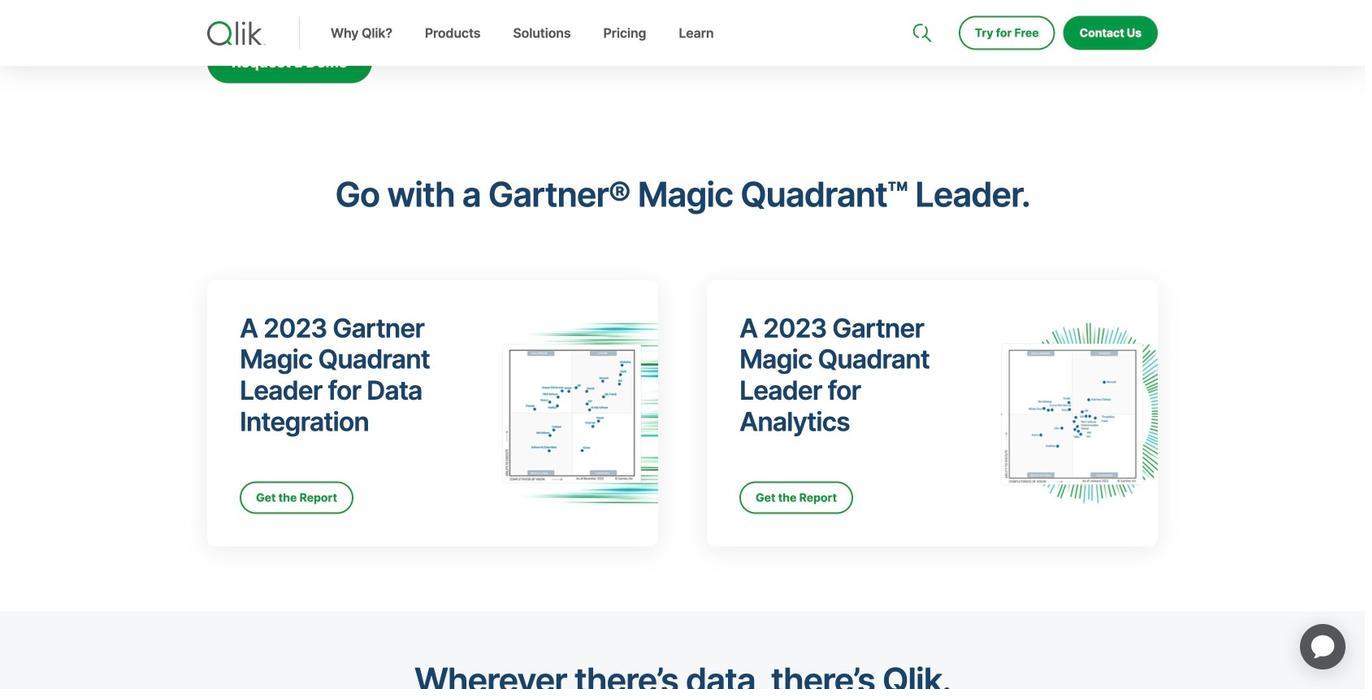 Task type: vqa. For each thing, say whether or not it's contained in the screenshot.
Support image
yes



Task type: describe. For each thing, give the bounding box(es) containing it.
qlik image
[[207, 21, 266, 46]]



Task type: locate. For each thing, give the bounding box(es) containing it.
application
[[1281, 605, 1366, 689]]

support image
[[915, 0, 928, 13]]

login image
[[1107, 0, 1120, 13]]



